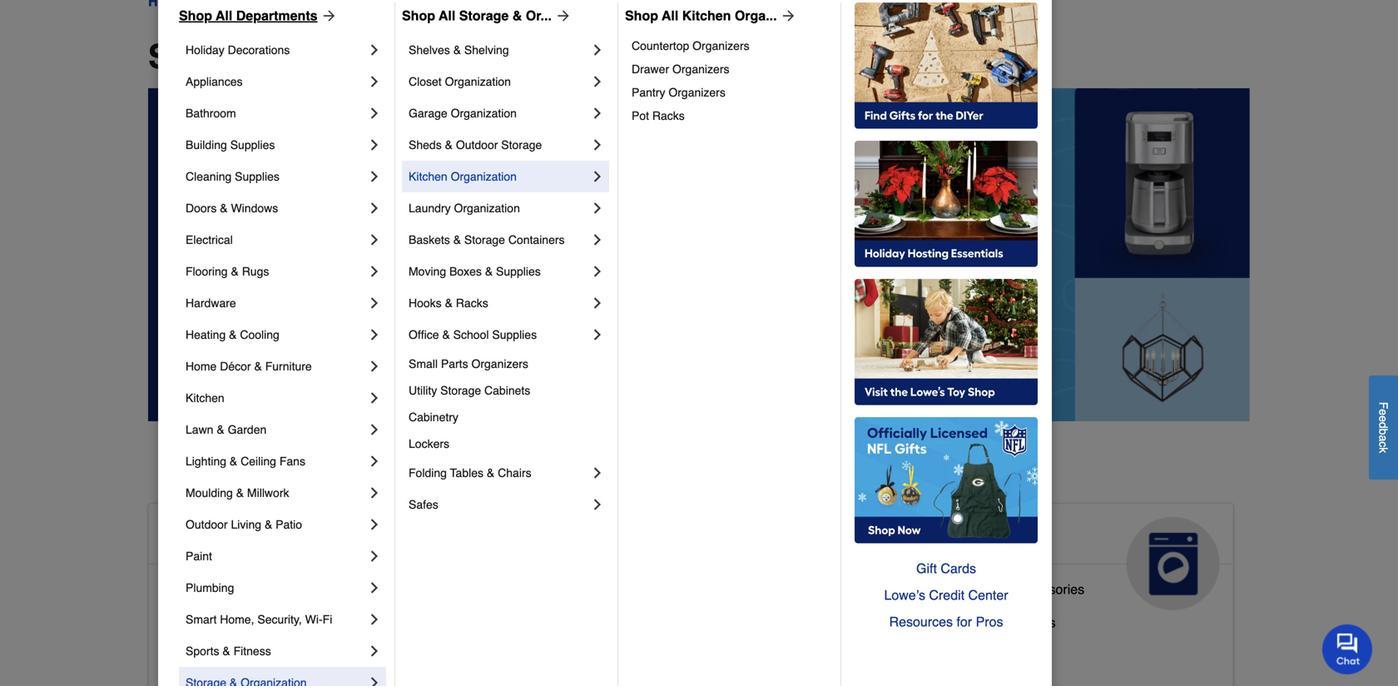 Task type: describe. For each thing, give the bounding box(es) containing it.
0 vertical spatial outdoor
[[456, 138, 498, 152]]

& left patio
[[265, 518, 273, 531]]

chevron right image for garage organization
[[589, 105, 606, 122]]

d
[[1378, 422, 1391, 428]]

drawer organizers link
[[632, 57, 829, 81]]

chevron right image for home décor & furniture
[[366, 358, 383, 375]]

resources for pros
[[890, 614, 1004, 629]]

& down accessible bedroom link
[[223, 644, 230, 658]]

shop all departments
[[148, 37, 495, 76]]

organizers inside the small parts organizers link
[[472, 357, 529, 371]]

wi-
[[305, 613, 323, 626]]

lighting
[[186, 455, 227, 468]]

shelves & shelving
[[409, 43, 509, 57]]

1 e from the top
[[1378, 409, 1391, 415]]

outdoor living & patio link
[[186, 509, 366, 540]]

chevron right image for sheds & outdoor storage
[[589, 137, 606, 153]]

appliance parts & accessories
[[904, 582, 1085, 597]]

arrow right image for shop all storage & or...
[[552, 7, 572, 24]]

0 vertical spatial furniture
[[265, 360, 312, 373]]

fitness
[[234, 644, 271, 658]]

pros
[[976, 614, 1004, 629]]

resources for pros link
[[855, 609, 1038, 635]]

smart home, security, wi-fi link
[[186, 604, 366, 635]]

shop all storage & or... link
[[402, 6, 572, 26]]

kitchen organization link
[[409, 161, 589, 192]]

garage organization link
[[409, 97, 589, 129]]

all for storage
[[439, 8, 456, 23]]

chevron right image for hooks & racks
[[589, 295, 606, 311]]

& right houses,
[[647, 641, 656, 657]]

fi
[[323, 613, 332, 626]]

gift cards
[[917, 561, 977, 576]]

moulding
[[186, 486, 233, 500]]

flooring & rugs
[[186, 265, 269, 278]]

building
[[186, 138, 227, 152]]

storage up moving boxes & supplies
[[465, 233, 505, 246]]

& right tables
[[487, 466, 495, 480]]

& right hooks
[[445, 296, 453, 310]]

organizers for drawer organizers
[[673, 62, 730, 76]]

kitchen organization
[[409, 170, 517, 183]]

resources
[[890, 614, 953, 629]]

appliances image
[[1127, 517, 1220, 610]]

safes
[[409, 498, 439, 511]]

accessible for accessible home
[[162, 524, 284, 550]]

kitchen for kitchen organization
[[409, 170, 448, 183]]

organization for garage organization
[[451, 107, 517, 120]]

shop for shop all departments
[[179, 8, 212, 23]]

houses,
[[595, 641, 644, 657]]

accessible for accessible entry & home
[[162, 648, 226, 664]]

holiday decorations link
[[186, 34, 366, 66]]

livestock
[[533, 608, 589, 624]]

drawer organizers
[[632, 62, 730, 76]]

boxes
[[450, 265, 482, 278]]

arrow right image for shop all departments
[[318, 7, 338, 24]]

& right doors
[[220, 201, 228, 215]]

living
[[231, 518, 261, 531]]

accessible home image
[[385, 517, 478, 610]]

shop for shop all kitchen orga...
[[625, 8, 659, 23]]

parts for appliance
[[967, 582, 998, 597]]

beds,
[[557, 641, 591, 657]]

enjoy savings year-round. no matter what you're shopping for, find what you need at a great price. image
[[148, 88, 1251, 421]]

accessible bathroom
[[162, 582, 287, 597]]

plumbing link
[[186, 572, 366, 604]]

& right 'décor'
[[254, 360, 262, 373]]

chevron right image for plumbing
[[366, 579, 383, 596]]

& left millwork
[[236, 486, 244, 500]]

cabinets
[[485, 384, 531, 397]]

bathroom inside "link"
[[230, 582, 287, 597]]

kitchen inside shop all kitchen orga... link
[[683, 8, 731, 23]]

outdoor living & patio
[[186, 518, 302, 531]]

chevron right image for bathroom
[[366, 105, 383, 122]]

animal & pet care image
[[756, 517, 849, 610]]

cleaning supplies link
[[186, 161, 366, 192]]

garage organization
[[409, 107, 517, 120]]

accessible entry & home
[[162, 648, 313, 664]]

& left 'pros'
[[965, 615, 974, 630]]

1 horizontal spatial racks
[[653, 109, 685, 122]]

accessible home link
[[149, 504, 492, 610]]

chevron right image for paint
[[366, 548, 383, 565]]

accessible home
[[162, 524, 355, 550]]

accessible for accessible bedroom
[[162, 615, 226, 630]]

utility
[[409, 384, 437, 397]]

small
[[409, 357, 438, 371]]

laundry
[[409, 201, 451, 215]]

home,
[[220, 613, 254, 626]]

f e e d b a c k
[[1378, 402, 1391, 453]]

chevron right image for doors & windows
[[366, 200, 383, 216]]

chevron right image for hardware
[[366, 295, 383, 311]]

folding
[[409, 466, 447, 480]]

visit the lowe's toy shop. image
[[855, 279, 1038, 405]]

chevron right image for lawn & garden
[[366, 421, 383, 438]]

hooks & racks
[[409, 296, 488, 310]]

doors & windows link
[[186, 192, 366, 224]]

& right sheds at top
[[445, 138, 453, 152]]

hardware
[[186, 296, 236, 310]]

0 vertical spatial home
[[186, 360, 217, 373]]

& left cooling
[[229, 328, 237, 341]]

1 vertical spatial racks
[[456, 296, 488, 310]]

sports
[[186, 644, 219, 658]]

home décor & furniture
[[186, 360, 312, 373]]

electrical
[[186, 233, 233, 246]]

décor
[[220, 360, 251, 373]]

& right office
[[442, 328, 450, 341]]

all for kitchen
[[662, 8, 679, 23]]

2 vertical spatial home
[[277, 648, 313, 664]]

pet inside animal & pet care
[[641, 524, 677, 550]]

supplies for cleaning supplies
[[235, 170, 280, 183]]

accessories
[[1014, 582, 1085, 597]]

gift
[[917, 561, 937, 576]]

kitchen for kitchen
[[186, 391, 225, 405]]

lowe's
[[885, 587, 926, 603]]

garage
[[409, 107, 448, 120]]

cabinetry
[[409, 410, 459, 424]]

chevron right image for kitchen
[[366, 390, 383, 406]]

countertop
[[632, 39, 690, 52]]

laundry organization
[[409, 201, 520, 215]]

paint link
[[186, 540, 366, 572]]

building supplies
[[186, 138, 275, 152]]

organization for closet organization
[[445, 75, 511, 88]]

moulding & millwork link
[[186, 477, 366, 509]]

lighting & ceiling fans
[[186, 455, 306, 468]]

closet organization link
[[409, 66, 589, 97]]

heating & cooling link
[[186, 319, 366, 351]]

chevron right image for kitchen organization
[[589, 168, 606, 185]]

for
[[957, 614, 973, 629]]

0 vertical spatial bathroom
[[186, 107, 236, 120]]

moving
[[409, 265, 446, 278]]

care
[[533, 550, 585, 577]]

folding tables & chairs
[[409, 466, 532, 480]]

organizers for pantry organizers
[[669, 86, 726, 99]]

1 vertical spatial furniture
[[660, 641, 713, 657]]

chevron right image for outdoor living & patio
[[366, 516, 383, 533]]

decorations
[[228, 43, 290, 57]]

livestock supplies link
[[533, 604, 644, 638]]

cleaning supplies
[[186, 170, 280, 183]]



Task type: locate. For each thing, give the bounding box(es) containing it.
0 vertical spatial appliances
[[186, 75, 243, 88]]

countertop organizers
[[632, 39, 750, 52]]

storage down the 'garage organization' link at left
[[501, 138, 542, 152]]

departments for shop all departments
[[291, 37, 495, 76]]

bathroom up smart home, security, wi-fi
[[230, 582, 287, 597]]

drawer
[[632, 62, 670, 76]]

or...
[[526, 8, 552, 23]]

0 vertical spatial racks
[[653, 109, 685, 122]]

& right shelves
[[454, 43, 461, 57]]

organizers up utility storage cabinets link
[[472, 357, 529, 371]]

3 shop from the left
[[625, 8, 659, 23]]

all up shelves & shelving
[[439, 8, 456, 23]]

shop for shop all storage & or...
[[402, 8, 435, 23]]

bathroom
[[186, 107, 236, 120], [230, 582, 287, 597]]

all up holiday decorations
[[216, 8, 233, 23]]

tables
[[450, 466, 484, 480]]

accessible bedroom link
[[162, 611, 284, 644]]

sheds & outdoor storage
[[409, 138, 542, 152]]

patio
[[276, 518, 302, 531]]

furniture up kitchen link
[[265, 360, 312, 373]]

gift cards link
[[855, 555, 1038, 582]]

accessible down smart
[[162, 648, 226, 664]]

chevron right image for shelves & shelving
[[589, 42, 606, 58]]

office & school supplies
[[409, 328, 537, 341]]

racks down pantry organizers
[[653, 109, 685, 122]]

kitchen link
[[186, 382, 366, 414]]

1 shop from the left
[[179, 8, 212, 23]]

pet beds, houses, & furniture
[[533, 641, 713, 657]]

e up b
[[1378, 415, 1391, 422]]

&
[[513, 8, 522, 23], [454, 43, 461, 57], [445, 138, 453, 152], [220, 201, 228, 215], [454, 233, 461, 246], [231, 265, 239, 278], [485, 265, 493, 278], [445, 296, 453, 310], [229, 328, 237, 341], [442, 328, 450, 341], [254, 360, 262, 373], [217, 423, 225, 436], [230, 455, 238, 468], [487, 466, 495, 480], [236, 486, 244, 500], [265, 518, 273, 531], [618, 524, 634, 550], [1001, 582, 1010, 597], [965, 615, 974, 630], [647, 641, 656, 657], [223, 644, 230, 658], [265, 648, 273, 664]]

chevron right image for closet organization
[[589, 73, 606, 90]]

chevron right image for office & school supplies
[[589, 326, 606, 343]]

1 vertical spatial parts
[[967, 582, 998, 597]]

& right boxes
[[485, 265, 493, 278]]

sheds & outdoor storage link
[[409, 129, 589, 161]]

credit
[[930, 587, 965, 603]]

1 vertical spatial kitchen
[[409, 170, 448, 183]]

shop up countertop
[[625, 8, 659, 23]]

holiday decorations
[[186, 43, 290, 57]]

hooks
[[409, 296, 442, 310]]

closet organization
[[409, 75, 511, 88]]

& left rugs
[[231, 265, 239, 278]]

shop
[[148, 37, 231, 76]]

0 horizontal spatial appliances link
[[186, 66, 366, 97]]

moving boxes & supplies
[[409, 265, 541, 278]]

1 vertical spatial departments
[[291, 37, 495, 76]]

pantry organizers link
[[632, 81, 829, 104]]

accessible for accessible bathroom
[[162, 582, 226, 597]]

1 vertical spatial pet
[[533, 641, 553, 657]]

supplies for building supplies
[[230, 138, 275, 152]]

0 horizontal spatial appliances
[[186, 75, 243, 88]]

small parts organizers link
[[409, 351, 606, 377]]

e up d
[[1378, 409, 1391, 415]]

& right entry
[[265, 648, 273, 664]]

& right animal
[[618, 524, 634, 550]]

1 horizontal spatial pet
[[641, 524, 677, 550]]

storage
[[459, 8, 509, 23], [501, 138, 542, 152], [465, 233, 505, 246], [441, 384, 481, 397]]

& inside animal & pet care
[[618, 524, 634, 550]]

chevron right image for sports & fitness
[[366, 643, 383, 659]]

& up wine
[[1001, 582, 1010, 597]]

a
[[1378, 435, 1391, 441]]

shop all departments link
[[179, 6, 338, 26]]

pet beds, houses, & furniture link
[[533, 638, 713, 671]]

accessible inside "link"
[[162, 582, 226, 597]]

organizers inside drawer organizers link
[[673, 62, 730, 76]]

arrow right image inside shop all departments link
[[318, 7, 338, 24]]

accessible up sports
[[162, 615, 226, 630]]

2 e from the top
[[1378, 415, 1391, 422]]

2 horizontal spatial shop
[[625, 8, 659, 23]]

baskets
[[409, 233, 450, 246]]

holiday hosting essentials. image
[[855, 141, 1038, 267]]

appliances link down the decorations
[[186, 66, 366, 97]]

appliances link
[[186, 66, 366, 97], [891, 504, 1234, 610]]

0 horizontal spatial racks
[[456, 296, 488, 310]]

kitchen up countertop organizers
[[683, 8, 731, 23]]

c
[[1378, 441, 1391, 447]]

shop all storage & or...
[[402, 8, 552, 23]]

shop up shelves
[[402, 8, 435, 23]]

sports & fitness
[[186, 644, 271, 658]]

accessible down moulding
[[162, 524, 284, 550]]

kitchen up lawn
[[186, 391, 225, 405]]

supplies inside "link"
[[496, 265, 541, 278]]

organization up the sheds & outdoor storage
[[451, 107, 517, 120]]

storage down small parts organizers
[[441, 384, 481, 397]]

0 horizontal spatial parts
[[441, 357, 468, 371]]

shop all kitchen orga...
[[625, 8, 777, 23]]

kitchen inside kitchen link
[[186, 391, 225, 405]]

appliances
[[186, 75, 243, 88], [904, 524, 1029, 550]]

chevron right image for baskets & storage containers
[[589, 231, 606, 248]]

1 horizontal spatial shop
[[402, 8, 435, 23]]

0 vertical spatial parts
[[441, 357, 468, 371]]

2 horizontal spatial kitchen
[[683, 8, 731, 23]]

millwork
[[247, 486, 289, 500]]

pantry organizers
[[632, 86, 726, 99]]

2 accessible from the top
[[162, 582, 226, 597]]

b
[[1378, 428, 1391, 435]]

chevron right image for cleaning supplies
[[366, 168, 383, 185]]

chevron right image for building supplies
[[366, 137, 383, 153]]

k
[[1378, 447, 1391, 453]]

heating
[[186, 328, 226, 341]]

entry
[[230, 648, 261, 664]]

shop up holiday
[[179, 8, 212, 23]]

1 horizontal spatial appliances link
[[891, 504, 1234, 610]]

supplies up the small parts organizers link
[[492, 328, 537, 341]]

outdoor down moulding
[[186, 518, 228, 531]]

departments up holiday decorations link
[[236, 8, 318, 23]]

sports & fitness link
[[186, 635, 366, 667]]

1 vertical spatial bathroom
[[230, 582, 287, 597]]

lawn & garden
[[186, 423, 267, 436]]

kitchen up laundry at the left top of the page
[[409, 170, 448, 183]]

electrical link
[[186, 224, 366, 256]]

0 vertical spatial departments
[[236, 8, 318, 23]]

0 horizontal spatial shop
[[179, 8, 212, 23]]

1 horizontal spatial parts
[[967, 582, 998, 597]]

chevron right image for smart home, security, wi-fi
[[366, 611, 383, 628]]

parts up utility storage cabinets
[[441, 357, 468, 371]]

1 vertical spatial appliances
[[904, 524, 1029, 550]]

supplies down the containers at the top of page
[[496, 265, 541, 278]]

2 shop from the left
[[402, 8, 435, 23]]

chevron right image for appliances
[[366, 73, 383, 90]]

organization down 'shelving'
[[445, 75, 511, 88]]

hooks & racks link
[[409, 287, 589, 319]]

accessible
[[162, 524, 284, 550], [162, 582, 226, 597], [162, 615, 226, 630], [162, 648, 226, 664]]

cards
[[941, 561, 977, 576]]

parts down cards
[[967, 582, 998, 597]]

shop all kitchen orga... link
[[625, 6, 797, 26]]

organization
[[445, 75, 511, 88], [451, 107, 517, 120], [451, 170, 517, 183], [454, 201, 520, 215]]

appliance parts & accessories link
[[904, 578, 1085, 611]]

storage up 'shelving'
[[459, 8, 509, 23]]

organization up baskets & storage containers
[[454, 201, 520, 215]]

officially licensed n f l gifts. shop now. image
[[855, 417, 1038, 544]]

organizers for countertop organizers
[[693, 39, 750, 52]]

supplies
[[230, 138, 275, 152], [235, 170, 280, 183], [496, 265, 541, 278], [492, 328, 537, 341], [593, 608, 644, 624]]

0 horizontal spatial pet
[[533, 641, 553, 657]]

1 horizontal spatial kitchen
[[409, 170, 448, 183]]

chevron right image for heating & cooling
[[366, 326, 383, 343]]

appliances link up 'chillers'
[[891, 504, 1234, 610]]

shop
[[179, 8, 212, 23], [402, 8, 435, 23], [625, 8, 659, 23]]

chevron right image for holiday decorations
[[366, 42, 383, 58]]

0 horizontal spatial kitchen
[[186, 391, 225, 405]]

parts for small
[[441, 357, 468, 371]]

shelves & shelving link
[[409, 34, 589, 66]]

all down shop all departments link at the top of the page
[[240, 37, 282, 76]]

0 vertical spatial kitchen
[[683, 8, 731, 23]]

chevron right image for safes
[[589, 496, 606, 513]]

3 accessible from the top
[[162, 615, 226, 630]]

lighting & ceiling fans link
[[186, 445, 366, 477]]

windows
[[231, 201, 278, 215]]

arrow right image up shop all departments
[[318, 7, 338, 24]]

& left ceiling
[[230, 455, 238, 468]]

laundry organization link
[[409, 192, 589, 224]]

arrow right image inside shop all storage & or... link
[[552, 7, 572, 24]]

arrow right image
[[318, 7, 338, 24], [552, 7, 572, 24]]

departments
[[236, 8, 318, 23], [291, 37, 495, 76]]

1 horizontal spatial appliances
[[904, 524, 1029, 550]]

accessible bedroom
[[162, 615, 284, 630]]

appliances down holiday
[[186, 75, 243, 88]]

4 accessible from the top
[[162, 648, 226, 664]]

garden
[[228, 423, 267, 436]]

0 vertical spatial appliances link
[[186, 66, 366, 97]]

containers
[[509, 233, 565, 246]]

shop all departments
[[179, 8, 318, 23]]

chevron right image
[[589, 73, 606, 90], [366, 168, 383, 185], [366, 231, 383, 248], [589, 231, 606, 248], [589, 263, 606, 280], [366, 295, 383, 311], [366, 326, 383, 343], [366, 358, 383, 375], [366, 453, 383, 470], [366, 485, 383, 501], [366, 579, 383, 596], [366, 643, 383, 659]]

chevron right image for lighting & ceiling fans
[[366, 453, 383, 470]]

1 horizontal spatial outdoor
[[456, 138, 498, 152]]

organization for kitchen organization
[[451, 170, 517, 183]]

orga...
[[735, 8, 777, 23]]

0 horizontal spatial outdoor
[[186, 518, 228, 531]]

supplies for livestock supplies
[[593, 608, 644, 624]]

& right lawn
[[217, 423, 225, 436]]

chevron right image for flooring & rugs
[[366, 263, 383, 280]]

organization for laundry organization
[[454, 201, 520, 215]]

closet
[[409, 75, 442, 88]]

supplies up houses,
[[593, 608, 644, 624]]

smart home, security, wi-fi
[[186, 613, 332, 626]]

all up countertop
[[662, 8, 679, 23]]

baskets & storage containers link
[[409, 224, 589, 256]]

1 horizontal spatial arrow right image
[[552, 7, 572, 24]]

shelving
[[465, 43, 509, 57]]

center
[[969, 587, 1009, 603]]

chat invite button image
[[1323, 624, 1374, 674]]

0 horizontal spatial furniture
[[265, 360, 312, 373]]

kitchen
[[683, 8, 731, 23], [409, 170, 448, 183], [186, 391, 225, 405]]

organization down the sheds & outdoor storage
[[451, 170, 517, 183]]

accessible up smart
[[162, 582, 226, 597]]

1 accessible from the top
[[162, 524, 284, 550]]

racks up office & school supplies on the top
[[456, 296, 488, 310]]

flooring
[[186, 265, 228, 278]]

pot racks link
[[632, 104, 829, 127]]

lockers link
[[409, 430, 606, 457]]

chevron right image for moving boxes & supplies
[[589, 263, 606, 280]]

safes link
[[409, 489, 589, 520]]

appliances up cards
[[904, 524, 1029, 550]]

outdoor up kitchen organization
[[456, 138, 498, 152]]

arrow right image up the shelves & shelving link at the left
[[552, 7, 572, 24]]

lockers
[[409, 437, 450, 450]]

find gifts for the diyer. image
[[855, 2, 1038, 129]]

chevron right image
[[366, 42, 383, 58], [589, 42, 606, 58], [366, 73, 383, 90], [366, 105, 383, 122], [589, 105, 606, 122], [366, 137, 383, 153], [589, 137, 606, 153], [589, 168, 606, 185], [366, 200, 383, 216], [589, 200, 606, 216], [366, 263, 383, 280], [589, 295, 606, 311], [589, 326, 606, 343], [366, 390, 383, 406], [366, 421, 383, 438], [589, 465, 606, 481], [589, 496, 606, 513], [366, 516, 383, 533], [366, 548, 383, 565], [366, 611, 383, 628], [366, 674, 383, 686]]

shelves
[[409, 43, 450, 57]]

bathroom up "building"
[[186, 107, 236, 120]]

animal & pet care link
[[520, 504, 863, 610]]

& left or...
[[513, 8, 522, 23]]

organizers inside "countertop organizers" link
[[693, 39, 750, 52]]

chevron right image for electrical
[[366, 231, 383, 248]]

departments for shop all departments
[[236, 8, 318, 23]]

kitchen inside kitchen organization link
[[409, 170, 448, 183]]

countertop organizers link
[[632, 34, 829, 57]]

arrow right image
[[777, 7, 797, 24]]

organizers down countertop organizers
[[673, 62, 730, 76]]

2 vertical spatial kitchen
[[186, 391, 225, 405]]

& right baskets
[[454, 233, 461, 246]]

1 vertical spatial appliances link
[[891, 504, 1234, 610]]

animal
[[533, 524, 611, 550]]

departments up garage
[[291, 37, 495, 76]]

e
[[1378, 409, 1391, 415], [1378, 415, 1391, 422]]

2 arrow right image from the left
[[552, 7, 572, 24]]

0 horizontal spatial arrow right image
[[318, 7, 338, 24]]

1 vertical spatial outdoor
[[186, 518, 228, 531]]

1 vertical spatial home
[[291, 524, 355, 550]]

lowe's credit center link
[[855, 582, 1038, 609]]

accessible bathroom link
[[162, 578, 287, 611]]

organizers down drawer organizers
[[669, 86, 726, 99]]

organizers
[[693, 39, 750, 52], [673, 62, 730, 76], [669, 86, 726, 99], [472, 357, 529, 371]]

all for departments
[[216, 8, 233, 23]]

chevron right image for laundry organization
[[589, 200, 606, 216]]

1 arrow right image from the left
[[318, 7, 338, 24]]

chevron right image for folding tables & chairs
[[589, 465, 606, 481]]

organizers up drawer organizers link
[[693, 39, 750, 52]]

0 vertical spatial pet
[[641, 524, 677, 550]]

furniture right houses,
[[660, 641, 713, 657]]

supplies up cleaning supplies
[[230, 138, 275, 152]]

1 horizontal spatial furniture
[[660, 641, 713, 657]]

beverage & wine chillers
[[904, 615, 1056, 630]]

organizers inside pantry organizers link
[[669, 86, 726, 99]]

supplies up windows at top left
[[235, 170, 280, 183]]

chevron right image for moulding & millwork
[[366, 485, 383, 501]]



Task type: vqa. For each thing, say whether or not it's contained in the screenshot.
All for Kitchen
yes



